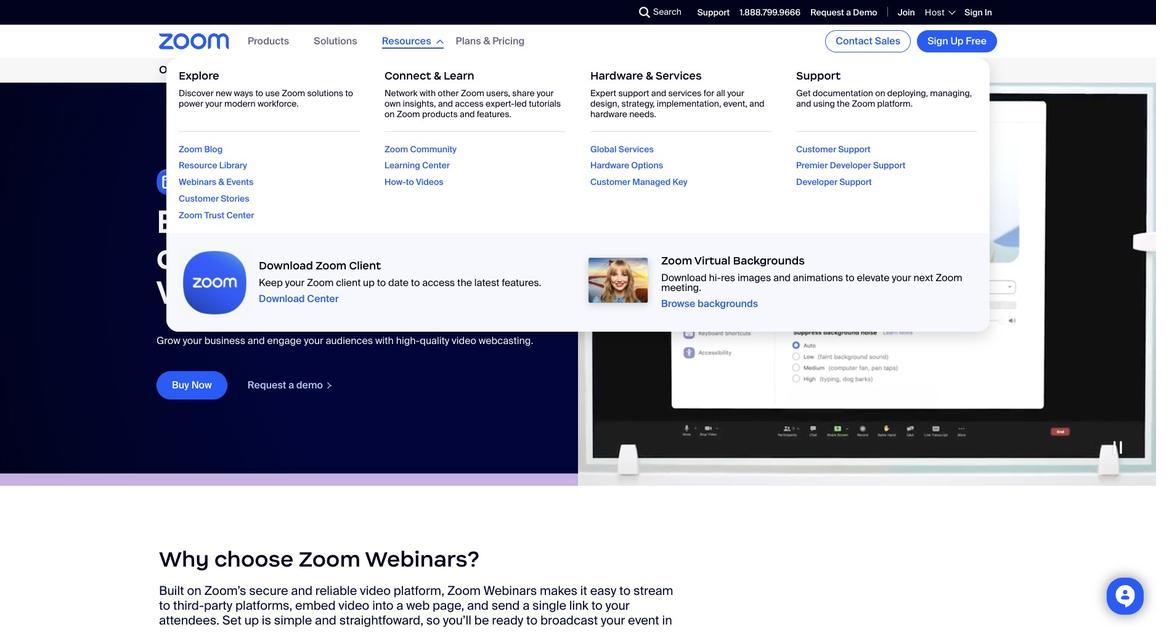 Task type: vqa. For each thing, say whether or not it's contained in the screenshot.
the $42 / month
no



Task type: describe. For each thing, give the bounding box(es) containing it.
on inside built on zoom's secure and reliable video platform, zoom webinars makes it easy to stream to third-party platforms, embed video into a web page, and send a single link to your attendees. set up is simple and straightfoward, so you'll be ready to broadcast your event
[[187, 583, 202, 599]]

download zoom client image
[[179, 245, 253, 319]]

why choose zoom webinars?
[[159, 546, 480, 573]]

contact sales link
[[826, 30, 911, 52]]

high-
[[396, 334, 420, 347]]

hardware inside hardware & services expert support and services for all your design, strategy, implementation, event, and hardware needs.
[[591, 69, 644, 83]]

own
[[385, 98, 401, 109]]

resource library link
[[179, 160, 247, 171]]

solutions
[[314, 35, 357, 48]]

sign up free
[[928, 35, 987, 47]]

managed
[[633, 176, 671, 188]]

webinars inside built on zoom's secure and reliable video platform, zoom webinars makes it easy to stream to third-party platforms, embed video into a web page, and send a single link to your attendees. set up is simple and straightfoward, so you'll be ready to broadcast your event
[[484, 583, 537, 599]]

next
[[914, 271, 934, 284]]

and up simple
[[291, 583, 313, 599]]

search
[[654, 6, 682, 17]]

pricing link
[[349, 61, 406, 80]]

premier developer support link
[[797, 160, 906, 171]]

hardware & services expert support and services for all your design, strategy, implementation, event, and hardware needs.
[[591, 69, 765, 119]]

event,
[[724, 98, 748, 109]]

reliable
[[316, 583, 357, 599]]

plans & pricing link
[[456, 35, 525, 48]]

to right easy
[[620, 583, 631, 599]]

documentation
[[813, 88, 874, 99]]

expand your reach, connect with zoom webinars main content
[[0, 83, 1157, 627]]

1 vertical spatial developer
[[797, 176, 838, 188]]

grow
[[157, 334, 181, 347]]

expand your reach, connect with zoom webinars
[[157, 201, 473, 312]]

to right ready
[[527, 613, 538, 627]]

explore
[[179, 69, 219, 83]]

0 vertical spatial developer
[[830, 160, 872, 171]]

1.888.799.9666
[[740, 7, 801, 18]]

request for request a demo
[[248, 379, 286, 392]]

host
[[925, 7, 945, 18]]

library
[[219, 160, 247, 171]]

set
[[222, 613, 242, 627]]

customer inside zoom blog resource library webinars & events customer stories zoom trust center
[[179, 193, 219, 204]]

reach,
[[367, 201, 467, 241]]

to inside zoom community learning center how-to videos
[[406, 176, 414, 188]]

plans
[[456, 35, 481, 48]]

implementation,
[[657, 98, 722, 109]]

webinars & events link
[[179, 176, 254, 188]]

led
[[515, 98, 527, 109]]

the inside support get documentation on deploying, managing, and using the zoom platform.
[[837, 98, 850, 109]]

zoom community learning center how-to videos
[[385, 143, 457, 188]]

sales
[[875, 35, 901, 47]]

now
[[192, 379, 212, 392]]

explore discover new ways to use zoom solutions to power your modern workforce.
[[179, 69, 353, 109]]

to left third-
[[159, 598, 170, 614]]

and right insights,
[[438, 98, 453, 109]]

backgrounds
[[733, 254, 805, 268]]

contact
[[836, 35, 873, 47]]

ready
[[492, 613, 524, 627]]

to right the solutions
[[346, 88, 353, 99]]

download inside zoom virtual backgrounds download hi-res images and animations to elevate your next zoom meeting. browse backgrounds
[[662, 271, 707, 284]]

on inside connect & learn network with other zoom users, share your own insights, and access expert-led tutorials on zoom products and features.
[[385, 108, 395, 119]]

third-
[[173, 598, 204, 614]]

expand
[[157, 201, 278, 241]]

it
[[581, 583, 588, 599]]

business
[[205, 334, 245, 347]]

your inside expand your reach, connect with zoom webinars
[[286, 201, 360, 241]]

workforce.
[[258, 98, 299, 109]]

keep
[[259, 276, 283, 289]]

features. inside connect & learn network with other zoom users, share your own insights, and access expert-led tutorials on zoom products and features.
[[477, 108, 512, 119]]

global
[[591, 143, 617, 155]]

stories
[[221, 193, 250, 204]]

client
[[336, 276, 361, 289]]

services
[[669, 88, 702, 99]]

sign for sign up free
[[928, 35, 949, 47]]

be
[[475, 613, 489, 627]]

global services link
[[591, 143, 654, 155]]

platform.
[[878, 98, 913, 109]]

browse
[[662, 297, 696, 310]]

how-to videos link
[[385, 176, 444, 188]]

straightfoward,
[[340, 613, 424, 627]]

using
[[814, 98, 835, 109]]

and inside support get documentation on deploying, managing, and using the zoom platform.
[[797, 98, 812, 109]]

zoom inside support get documentation on deploying, managing, and using the zoom platform.
[[852, 98, 876, 109]]

other
[[438, 88, 459, 99]]

videos
[[416, 176, 444, 188]]

broadcast
[[541, 613, 598, 627]]

resources button
[[382, 35, 431, 48]]

embed
[[295, 598, 336, 614]]

demo
[[296, 379, 323, 392]]

host button
[[925, 7, 955, 18]]

send
[[492, 598, 520, 614]]

your inside zoom virtual backgrounds download hi-res images and animations to elevate your next zoom meeting. browse backgrounds
[[892, 271, 912, 284]]

deploying,
[[888, 88, 929, 99]]

engage
[[267, 334, 302, 347]]

customer support link
[[797, 143, 871, 155]]

zoom blog resource library webinars & events customer stories zoom trust center
[[179, 143, 254, 221]]

resources element
[[166, 58, 990, 331]]

the inside download zoom client keep your zoom client up to date to access the latest features. download center
[[458, 276, 472, 289]]

trust
[[204, 210, 225, 221]]

choose
[[214, 546, 294, 573]]

features. inside download zoom client keep your zoom client up to date to access the latest features. download center
[[502, 276, 542, 289]]

on inside support get documentation on deploying, managing, and using the zoom platform.
[[876, 88, 886, 99]]

attendees.
[[159, 613, 219, 627]]

in
[[985, 7, 993, 18]]

online webinars
[[159, 63, 247, 77]]

web
[[407, 598, 430, 614]]

built
[[159, 583, 184, 599]]

client
[[349, 259, 381, 273]]

simple
[[274, 613, 312, 627]]

zoom inside expand your reach, connect with zoom webinars
[[379, 237, 473, 277]]

products
[[248, 35, 289, 48]]

premier
[[797, 160, 828, 171]]

customer inside customer support premier developer support developer support
[[797, 143, 837, 155]]

sign in link
[[965, 7, 993, 18]]

your inside explore discover new ways to use zoom solutions to power your modern workforce.
[[205, 98, 222, 109]]

zoom inside built on zoom's secure and reliable video platform, zoom webinars makes it easy to stream to third-party platforms, embed video into a web page, and send a single link to your attendees. set up is simple and straightfoward, so you'll be ready to broadcast your event
[[448, 583, 481, 599]]

and left engage
[[248, 334, 265, 347]]

access inside connect & learn network with other zoom users, share your own insights, and access expert-led tutorials on zoom products and features.
[[455, 98, 484, 109]]

support inside support get documentation on deploying, managing, and using the zoom platform.
[[797, 69, 841, 83]]

share
[[513, 88, 535, 99]]

buy now link
[[157, 371, 227, 400]]

center inside zoom blog resource library webinars & events customer stories zoom trust center
[[227, 210, 254, 221]]

& for hardware
[[646, 69, 653, 83]]

developer support link
[[797, 176, 872, 188]]

1 vertical spatial pricing
[[361, 64, 393, 77]]

connect
[[385, 69, 431, 83]]

audiences
[[326, 334, 373, 347]]



Task type: locate. For each thing, give the bounding box(es) containing it.
0 horizontal spatial up
[[245, 613, 259, 627]]

stream
[[634, 583, 674, 599]]

demo
[[854, 7, 878, 18]]

sign left in
[[965, 7, 983, 18]]

hardware
[[591, 69, 644, 83], [591, 160, 630, 171]]

0 horizontal spatial customer
[[179, 193, 219, 204]]

pricing up network
[[361, 64, 393, 77]]

access inside download zoom client keep your zoom client up to date to access the latest features. download center
[[422, 276, 455, 289]]

webinars down resource
[[179, 176, 217, 188]]

& inside zoom blog resource library webinars & events customer stories zoom trust center
[[219, 176, 225, 188]]

0 vertical spatial up
[[363, 276, 375, 289]]

webinars inside expand your reach, connect with zoom webinars
[[157, 272, 310, 312]]

expert-
[[486, 98, 515, 109]]

on left deploying,
[[876, 88, 886, 99]]

sign
[[965, 7, 983, 18], [928, 35, 949, 47]]

you'll
[[443, 613, 472, 627]]

customer inside global services hardware options customer managed key
[[591, 176, 631, 188]]

0 horizontal spatial request
[[248, 379, 286, 392]]

2 vertical spatial with
[[376, 334, 394, 347]]

zoom trust center link
[[179, 210, 254, 221]]

buy now
[[172, 379, 212, 392]]

0 vertical spatial services
[[656, 69, 702, 83]]

zoom logo image
[[159, 33, 229, 49]]

expert
[[591, 88, 617, 99]]

download up keep
[[259, 259, 313, 273]]

and left using
[[797, 98, 812, 109]]

page,
[[433, 598, 465, 614]]

1 horizontal spatial the
[[837, 98, 850, 109]]

and inside zoom virtual backgrounds download hi-res images and animations to elevate your next zoom meeting. browse backgrounds
[[774, 271, 791, 284]]

services up hardware options link
[[619, 143, 654, 155]]

with inside expand your reach, connect with zoom webinars
[[300, 237, 372, 277]]

search image
[[639, 7, 651, 18]]

webinars up business
[[157, 272, 310, 312]]

and
[[652, 88, 667, 99], [438, 98, 453, 109], [750, 98, 765, 109], [797, 98, 812, 109], [460, 108, 475, 119], [774, 271, 791, 284], [248, 334, 265, 347], [291, 583, 313, 599], [467, 598, 489, 614], [315, 613, 337, 627]]

0 vertical spatial center
[[422, 160, 450, 171]]

request for request a demo
[[811, 7, 845, 18]]

0 vertical spatial hardware
[[591, 69, 644, 83]]

center down stories
[[227, 210, 254, 221]]

learn
[[444, 69, 475, 83]]

2 horizontal spatial with
[[420, 88, 436, 99]]

hardware inside global services hardware options customer managed key
[[591, 160, 630, 171]]

events
[[227, 176, 254, 188]]

images
[[738, 271, 772, 284]]

0 horizontal spatial center
[[227, 210, 254, 221]]

0 vertical spatial sign
[[965, 7, 983, 18]]

with inside connect & learn network with other zoom users, share your own insights, and access expert-led tutorials on zoom products and features.
[[420, 88, 436, 99]]

download down keep
[[259, 292, 305, 305]]

zoom inside explore discover new ways to use zoom solutions to power your modern workforce.
[[282, 88, 305, 99]]

date
[[388, 276, 409, 289]]

on right built
[[187, 583, 202, 599]]

None search field
[[594, 2, 643, 22]]

0 vertical spatial customer
[[797, 143, 837, 155]]

connect
[[157, 237, 292, 277]]

join
[[898, 7, 916, 18]]

features. down users,
[[477, 108, 512, 119]]

a
[[847, 7, 852, 18], [289, 379, 294, 392], [397, 598, 404, 614], [523, 598, 530, 614]]

1 vertical spatial customer
[[591, 176, 631, 188]]

2 horizontal spatial customer
[[797, 143, 837, 155]]

1 vertical spatial sign
[[928, 35, 949, 47]]

0 vertical spatial pricing
[[493, 35, 525, 48]]

services
[[656, 69, 702, 83], [619, 143, 654, 155]]

for
[[704, 88, 715, 99]]

on
[[876, 88, 886, 99], [385, 108, 395, 119], [187, 583, 202, 599]]

1 horizontal spatial pricing
[[493, 35, 525, 48]]

buy
[[172, 379, 189, 392]]

zoom's
[[204, 583, 246, 599]]

to right the 'link'
[[592, 598, 603, 614]]

with up download center link
[[300, 237, 372, 277]]

1 vertical spatial access
[[422, 276, 455, 289]]

1 vertical spatial features.
[[502, 276, 542, 289]]

up left the is at the left bottom of the page
[[245, 613, 259, 627]]

1 vertical spatial up
[[245, 613, 259, 627]]

1.888.799.9666 link
[[740, 7, 801, 18]]

and left send
[[467, 598, 489, 614]]

party
[[204, 598, 233, 614]]

request a demo link
[[811, 7, 878, 18]]

solutions button
[[314, 35, 357, 48]]

up down client
[[363, 276, 375, 289]]

with for your
[[300, 237, 372, 277]]

webinars up new
[[196, 63, 247, 77]]

features.
[[477, 108, 512, 119], [502, 276, 542, 289]]

needs.
[[630, 108, 657, 119]]

& inside connect & learn network with other zoom users, share your own insights, and access expert-led tutorials on zoom products and features.
[[434, 69, 441, 83]]

network
[[385, 88, 418, 99]]

products button
[[248, 35, 289, 48]]

center down client
[[307, 292, 339, 305]]

and right products
[[460, 108, 475, 119]]

and right event,
[[750, 98, 765, 109]]

pricing right plans at top left
[[493, 35, 525, 48]]

1 vertical spatial hardware
[[591, 160, 630, 171]]

managing,
[[931, 88, 973, 99]]

your inside connect & learn network with other zoom users, share your own insights, and access expert-led tutorials on zoom products and features.
[[537, 88, 554, 99]]

sign for sign in
[[965, 7, 983, 18]]

all
[[717, 88, 726, 99]]

1 vertical spatial the
[[458, 276, 472, 289]]

backgrounds
[[698, 297, 759, 310]]

webinars?
[[365, 546, 480, 573]]

0 horizontal spatial the
[[458, 276, 472, 289]]

0 horizontal spatial sign
[[928, 35, 949, 47]]

sign left 'up'
[[928, 35, 949, 47]]

request
[[811, 7, 845, 18], [248, 379, 286, 392]]

access right date
[[422, 276, 455, 289]]

users,
[[487, 88, 511, 99]]

the right using
[[837, 98, 850, 109]]

power
[[179, 98, 203, 109]]

0 horizontal spatial pricing
[[361, 64, 393, 77]]

request a demo link
[[247, 379, 334, 392]]

up inside download zoom client keep your zoom client up to date to access the latest features. download center
[[363, 276, 375, 289]]

2 horizontal spatial center
[[422, 160, 450, 171]]

download up the browse
[[662, 271, 707, 284]]

& for plans
[[484, 35, 491, 48]]

your inside hardware & services expert support and services for all your design, strategy, implementation, event, and hardware needs.
[[728, 88, 745, 99]]

0 vertical spatial with
[[420, 88, 436, 99]]

0 horizontal spatial on
[[187, 583, 202, 599]]

services inside global services hardware options customer managed key
[[619, 143, 654, 155]]

center down community
[[422, 160, 450, 171]]

developer up developer support link
[[830, 160, 872, 171]]

to left elevate
[[846, 271, 855, 284]]

customer
[[797, 143, 837, 155], [591, 176, 631, 188], [179, 193, 219, 204]]

2 horizontal spatial on
[[876, 88, 886, 99]]

1 horizontal spatial sign
[[965, 7, 983, 18]]

& inside hardware & services expert support and services for all your design, strategy, implementation, event, and hardware needs.
[[646, 69, 653, 83]]

so
[[427, 613, 440, 627]]

hardware
[[591, 108, 628, 119]]

video player application
[[578, 83, 1157, 486]]

to left use
[[256, 88, 263, 99]]

with for &
[[420, 88, 436, 99]]

and right the support
[[652, 88, 667, 99]]

virtual
[[695, 254, 731, 268]]

is
[[262, 613, 271, 627]]

1 horizontal spatial on
[[385, 108, 395, 119]]

zoom inside zoom community learning center how-to videos
[[385, 143, 408, 155]]

services up "services" at right top
[[656, 69, 702, 83]]

zoom community link
[[385, 143, 457, 155]]

& up other
[[434, 69, 441, 83]]

with left high-
[[376, 334, 394, 347]]

webinars up ready
[[484, 583, 537, 599]]

access down learn
[[455, 98, 484, 109]]

1 vertical spatial with
[[300, 237, 372, 277]]

to inside zoom virtual backgrounds download hi-res images and animations to elevate your next zoom meeting. browse backgrounds
[[846, 271, 855, 284]]

video right quality
[[452, 334, 477, 347]]

& up customer stories link
[[219, 176, 225, 188]]

0 horizontal spatial services
[[619, 143, 654, 155]]

1 hardware from the top
[[591, 69, 644, 83]]

2 vertical spatial customer
[[179, 193, 219, 204]]

and down "reliable"
[[315, 613, 337, 627]]

1 horizontal spatial center
[[307, 292, 339, 305]]

up
[[951, 35, 964, 47]]

zoom blog link
[[179, 143, 223, 155]]

center inside download zoom client keep your zoom client up to date to access the latest features. download center
[[307, 292, 339, 305]]

into
[[373, 598, 394, 614]]

customer up premier
[[797, 143, 837, 155]]

browse backgrounds link
[[662, 297, 759, 310]]

features. right latest
[[502, 276, 542, 289]]

webcasting.
[[479, 334, 534, 347]]

2 vertical spatial center
[[307, 292, 339, 305]]

2 vertical spatial on
[[187, 583, 202, 599]]

your inside download zoom client keep your zoom client up to date to access the latest features. download center
[[285, 276, 305, 289]]

hardware options link
[[591, 160, 663, 171]]

0 vertical spatial the
[[837, 98, 850, 109]]

resources
[[382, 35, 431, 48]]

latest
[[475, 276, 500, 289]]

res
[[721, 271, 736, 284]]

contact sales
[[836, 35, 901, 47]]

0 vertical spatial on
[[876, 88, 886, 99]]

with left other
[[420, 88, 436, 99]]

1 vertical spatial services
[[619, 143, 654, 155]]

customer up trust
[[179, 193, 219, 204]]

the left latest
[[458, 276, 472, 289]]

webinars inside zoom blog resource library webinars & events customer stories zoom trust center
[[179, 176, 217, 188]]

& for connect
[[434, 69, 441, 83]]

1 vertical spatial on
[[385, 108, 395, 119]]

hardware down global
[[591, 160, 630, 171]]

1 vertical spatial request
[[248, 379, 286, 392]]

1 horizontal spatial up
[[363, 276, 375, 289]]

developer down premier
[[797, 176, 838, 188]]

customer support premier developer support developer support
[[797, 143, 906, 188]]

request inside expand your reach, connect with zoom webinars main content
[[248, 379, 286, 392]]

makes
[[540, 583, 578, 599]]

learning
[[385, 160, 420, 171]]

0 horizontal spatial with
[[300, 237, 372, 277]]

up inside built on zoom's secure and reliable video platform, zoom webinars makes it easy to stream to third-party platforms, embed video into a web page, and send a single link to your attendees. set up is simple and straightfoward, so you'll be ready to broadcast your event
[[245, 613, 259, 627]]

resource
[[179, 160, 217, 171]]

video up straightfoward,
[[360, 583, 391, 599]]

zoom virtual backgrounds image
[[581, 245, 655, 319]]

online webinars button
[[159, 61, 267, 79]]

& up the support
[[646, 69, 653, 83]]

center inside zoom community learning center how-to videos
[[422, 160, 450, 171]]

video left into
[[339, 598, 370, 614]]

services inside hardware & services expert support and services for all your design, strategy, implementation, event, and hardware needs.
[[656, 69, 702, 83]]

hi-
[[709, 271, 721, 284]]

to right date
[[411, 276, 420, 289]]

hardware up expert
[[591, 69, 644, 83]]

customer down hardware options link
[[591, 176, 631, 188]]

0 vertical spatial request
[[811, 7, 845, 18]]

webinars inside online webinars popup button
[[196, 63, 247, 77]]

up
[[363, 276, 375, 289], [245, 613, 259, 627]]

1 horizontal spatial customer
[[591, 176, 631, 188]]

search image
[[639, 7, 651, 18]]

request a demo
[[811, 7, 878, 18]]

to left date
[[377, 276, 386, 289]]

support
[[619, 88, 650, 99]]

and down backgrounds on the right top
[[774, 271, 791, 284]]

& right plans at top left
[[484, 35, 491, 48]]

animations
[[793, 271, 844, 284]]

quality
[[420, 334, 450, 347]]

use
[[265, 88, 280, 99]]

support get documentation on deploying, managing, and using the zoom platform.
[[797, 69, 973, 109]]

0 vertical spatial access
[[455, 98, 484, 109]]

support link
[[698, 7, 730, 18]]

2 hardware from the top
[[591, 160, 630, 171]]

with
[[420, 88, 436, 99], [300, 237, 372, 277], [376, 334, 394, 347]]

1 horizontal spatial with
[[376, 334, 394, 347]]

webinars icon image
[[157, 169, 263, 196]]

to down learning center link
[[406, 176, 414, 188]]

0 vertical spatial features.
[[477, 108, 512, 119]]

built on zoom's secure and reliable video platform, zoom webinars makes it easy to stream to third-party platforms, embed video into a web page, and send a single link to your attendees. set up is simple and straightfoward, so you'll be ready to broadcast your event 
[[159, 583, 674, 627]]

1 horizontal spatial request
[[811, 7, 845, 18]]

1 vertical spatial center
[[227, 210, 254, 221]]

on down network
[[385, 108, 395, 119]]

1 horizontal spatial services
[[656, 69, 702, 83]]



